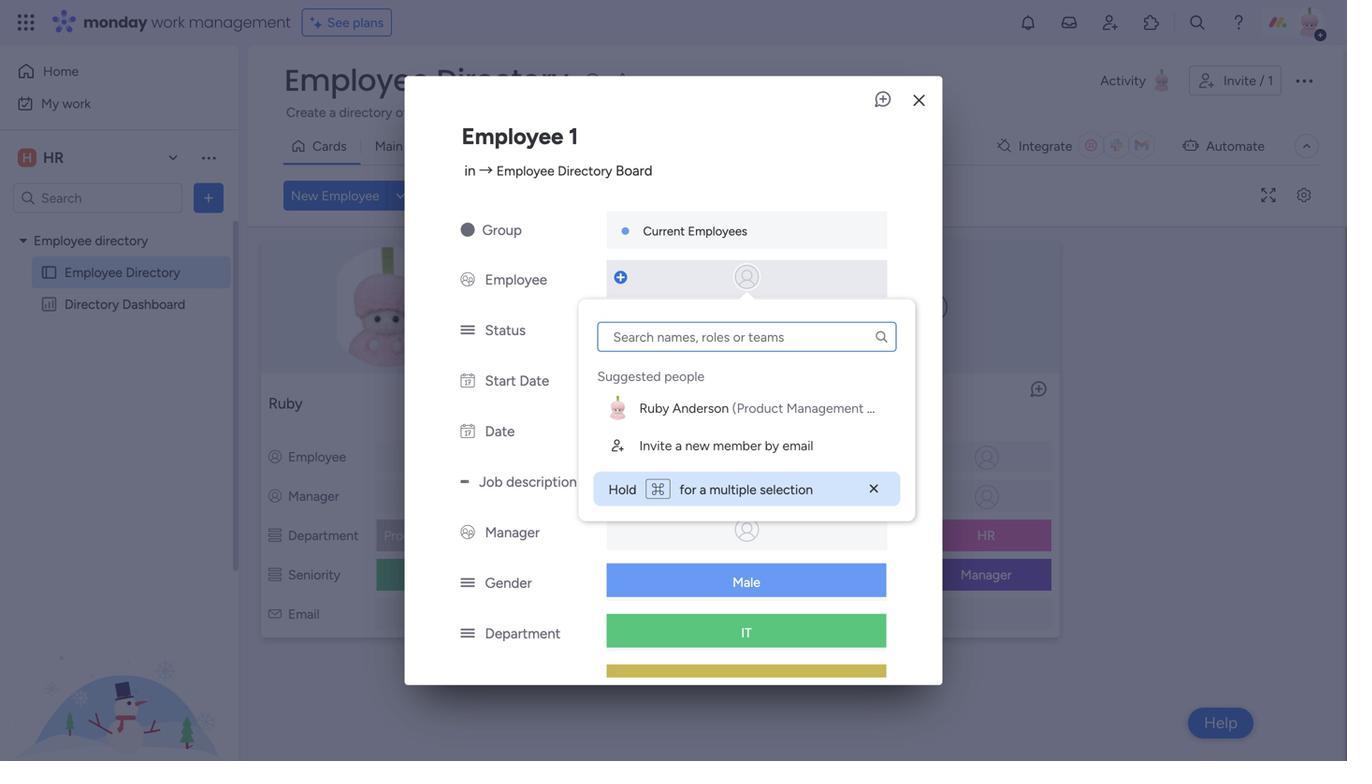 Task type: describe. For each thing, give the bounding box(es) containing it.
department for production management
[[288, 527, 359, 543]]

0 vertical spatial it
[[720, 472, 729, 486]]

department for hr
[[834, 527, 904, 543]]

ruby for ruby
[[269, 395, 303, 412]]

autopilot image
[[1184, 133, 1200, 157]]

for a multiple selection
[[677, 481, 814, 497]]

notifications image
[[1019, 13, 1038, 32]]

0 horizontal spatial card cover image image
[[274, 247, 502, 367]]

director
[[867, 400, 915, 416]]

selection
[[760, 481, 814, 497]]

v2 multiple person column image for manager
[[461, 524, 475, 541]]

v2 status outline image
[[814, 567, 827, 583]]

ruby anderson image
[[1296, 7, 1326, 37]]

male
[[733, 574, 761, 590]]

during
[[703, 104, 740, 120]]

it manager
[[720, 472, 775, 486]]

add to favorites image
[[614, 71, 632, 89]]

close image
[[914, 94, 925, 107]]

applicant
[[613, 104, 667, 120]]

status
[[485, 322, 526, 339]]

board
[[616, 162, 653, 179]]

dapulse person column image right the by
[[814, 449, 827, 465]]

rubys email
[[409, 608, 475, 623]]

center.
[[1261, 104, 1302, 120]]

production management
[[384, 527, 529, 543]]

1 the from the left
[[743, 104, 763, 120]]

integrate
[[1019, 138, 1073, 154]]

v2 status image
[[461, 625, 475, 642]]

seniority for mid-level
[[485, 676, 542, 693]]

employees
[[688, 224, 748, 239]]

[object object] element containing ruby anderson
[[598, 389, 923, 427]]

lottie animation element
[[0, 572, 239, 761]]

row group containing ruby
[[252, 231, 1342, 651]]

production
[[384, 527, 449, 543]]

dapulse date column image for date
[[461, 423, 475, 440]]

my
[[41, 95, 59, 111]]

start date
[[485, 372, 550, 389]]

lottie animation image
[[0, 572, 239, 761]]

h
[[22, 150, 32, 166]]

group
[[483, 222, 522, 239]]

inbox image
[[1061, 13, 1079, 32]]

new employee
[[291, 188, 380, 204]]

in → employee directory board
[[465, 162, 653, 179]]

mid-level inside row group
[[687, 567, 741, 583]]

past
[[482, 104, 508, 120]]

dapulse person column image for manager
[[269, 488, 282, 504]]

be
[[994, 104, 1009, 120]]

employees.
[[511, 104, 577, 120]]

create
[[286, 104, 326, 120]]

dapulse integrations image
[[998, 139, 1012, 153]]

directory up past
[[437, 59, 569, 101]]

rubys email link
[[405, 608, 479, 623]]

main
[[375, 138, 403, 154]]

v2 email column image
[[814, 606, 827, 622]]

this
[[1071, 104, 1093, 120]]

directory dashboard
[[65, 296, 186, 312]]

active
[[728, 321, 766, 337]]

for
[[680, 481, 697, 497]]

card cover image image for employee 1
[[646, 292, 676, 322]]

help image
[[1230, 13, 1249, 32]]

a for for
[[700, 481, 707, 497]]

cards button
[[284, 131, 361, 161]]

activity
[[1101, 73, 1147, 88]]

my work button
[[11, 88, 201, 118]]

a for invite
[[676, 437, 682, 453]]

management inside row group
[[452, 527, 529, 543]]

email
[[783, 437, 814, 453]]

see more link
[[852, 102, 911, 121]]

job
[[479, 473, 503, 490]]

employee 1 inside row group
[[541, 395, 617, 412]]

automation
[[1190, 104, 1258, 120]]

rubys
[[409, 608, 443, 623]]

ruby for ruby anderson (product management director )
[[640, 400, 670, 416]]

close image
[[865, 480, 884, 498]]

1 inside dialog
[[569, 122, 579, 150]]

mid- inside employee 1 dialog
[[720, 675, 747, 691]]

description
[[507, 473, 577, 490]]

table
[[406, 138, 437, 154]]

list box for alert containing hold
[[594, 322, 923, 464]]

main table
[[375, 138, 437, 154]]

see plans
[[327, 15, 384, 30]]

v2 sun image
[[461, 222, 475, 239]]

hold
[[609, 481, 640, 497]]

directory inside in → employee directory board
[[558, 163, 613, 179]]

add view image
[[462, 139, 470, 153]]

(product
[[733, 400, 784, 416]]

0 vertical spatial employee directory
[[285, 59, 569, 101]]

current
[[644, 224, 685, 239]]

1 horizontal spatial 1
[[611, 395, 617, 412]]

help
[[1205, 713, 1238, 732]]

suggested
[[598, 368, 661, 384]]

employee 1 inside employee 1 dialog
[[462, 122, 579, 150]]

seniority for manager
[[834, 567, 886, 583]]

mid- inside row group
[[687, 567, 715, 583]]

employee directory
[[34, 233, 148, 249]]

by
[[765, 437, 780, 453]]

it inside row group
[[709, 527, 720, 543]]

employee 1 dialog
[[405, 76, 943, 761]]

see more
[[854, 103, 910, 119]]

employee inside in → employee directory board
[[497, 163, 555, 179]]

v2 status outline image for seniority
[[269, 567, 282, 583]]

moved
[[1012, 104, 1052, 120]]

department down hold
[[561, 527, 631, 543]]

management inside tree grid
[[787, 400, 864, 416]]

employee 3
[[814, 395, 892, 412]]

suggested people
[[598, 368, 705, 384]]

process
[[838, 104, 885, 120]]

apps image
[[1143, 13, 1162, 32]]

v2 status image for gender
[[461, 575, 475, 591]]

card cover image image for employee 3
[[918, 292, 948, 322]]

public dashboard image
[[40, 295, 58, 313]]

/
[[1260, 73, 1265, 88]]

search image
[[875, 329, 890, 344]]

search everything image
[[1189, 13, 1208, 32]]

workspace selection element
[[18, 146, 67, 169]]

invite a new member by email
[[640, 437, 814, 453]]

directory right the public dashboard image
[[65, 296, 119, 312]]

automatically
[[912, 104, 991, 120]]

help button
[[1189, 708, 1254, 739]]

anderson
[[673, 400, 729, 416]]

invite for invite a new member by email
[[640, 437, 673, 453]]

level inside employee 1 dialog
[[747, 675, 774, 691]]

member
[[713, 437, 762, 453]]

people
[[665, 368, 705, 384]]

dialog inside employee 1 dialog
[[579, 299, 923, 521]]



Task type: locate. For each thing, give the bounding box(es) containing it.
dialog
[[579, 299, 923, 521]]

0 vertical spatial level
[[715, 567, 741, 583]]

2 v2 status outline image from the top
[[269, 567, 282, 583]]

0 vertical spatial employee 1
[[462, 122, 579, 150]]

my work
[[41, 95, 91, 111]]

0 vertical spatial dapulse date column image
[[461, 372, 475, 389]]

2 horizontal spatial 1
[[1269, 73, 1274, 88]]

department left production
[[288, 527, 359, 543]]

department for it
[[485, 625, 561, 642]]

1 vertical spatial work
[[62, 95, 91, 111]]

date down start
[[485, 423, 515, 440]]

directory down search in workspace field
[[95, 233, 148, 249]]

1 vertical spatial employee 1
[[541, 395, 617, 412]]

[object object] element containing invite a new member by email
[[598, 427, 897, 464]]

1 horizontal spatial mid-
[[720, 675, 747, 691]]

see plans button
[[302, 8, 392, 37]]

0 vertical spatial work
[[151, 12, 185, 33]]

0 horizontal spatial hr
[[43, 149, 64, 167]]

of
[[396, 104, 408, 120]]

caret down image
[[20, 234, 27, 247]]

home
[[43, 63, 79, 79]]

a right for
[[700, 481, 707, 497]]

1 up in → employee directory board
[[569, 122, 579, 150]]

ruby anderson (product management director )
[[640, 400, 923, 416]]

2 [object object] element from the top
[[598, 427, 897, 464]]

the right during
[[743, 104, 763, 120]]

card cover image image
[[274, 247, 502, 367], [646, 292, 676, 322], [918, 292, 948, 322]]

email right v2 email column icon
[[288, 606, 320, 622]]

list box containing employee directory
[[0, 221, 239, 573]]

1 vertical spatial level
[[747, 675, 774, 691]]

[object object] element inside tree grid
[[598, 427, 897, 464]]

directory
[[437, 59, 569, 101], [558, 163, 613, 179], [126, 264, 180, 280], [65, 296, 119, 312]]

create a directory of current and past employees. each applicant hired during the recruitment process can automatically be moved to this board using the automation center.
[[286, 104, 1302, 120]]

using
[[1133, 104, 1165, 120]]

1 horizontal spatial ruby
[[640, 400, 670, 416]]

Search in workspace field
[[39, 187, 156, 209]]

row group
[[252, 231, 1342, 651]]

dapulse person column image
[[269, 449, 282, 465], [269, 488, 282, 504]]

→
[[479, 162, 493, 179]]

1 horizontal spatial date
[[520, 372, 550, 389]]

a left new on the right
[[676, 437, 682, 453]]

the
[[743, 104, 763, 120], [1168, 104, 1187, 120]]

dapulse date column image for start date
[[461, 372, 475, 389]]

0 horizontal spatial the
[[743, 104, 763, 120]]

2 dapulse person column image from the top
[[269, 488, 282, 504]]

management up gender
[[452, 527, 529, 543]]

new employee button
[[284, 181, 387, 211]]

1 dapulse person column image from the top
[[269, 449, 282, 465]]

1 vertical spatial v2 multiple person column image
[[461, 524, 475, 541]]

1 vertical spatial mid-
[[720, 675, 747, 691]]

dapulse person column image for employee 3
[[814, 488, 827, 504]]

seniority inside employee 1 dialog
[[485, 676, 542, 693]]

work for monday
[[151, 12, 185, 33]]

it down male
[[742, 625, 752, 641]]

a inside alert
[[700, 481, 707, 497]]

employee
[[285, 59, 429, 101], [462, 122, 564, 150], [497, 163, 555, 179], [322, 188, 380, 204], [34, 233, 92, 249], [65, 264, 123, 280], [485, 271, 548, 288], [541, 395, 608, 412], [814, 395, 880, 412], [288, 449, 346, 465], [561, 449, 619, 465]]

department inside employee 1 dialog
[[485, 625, 561, 642]]

gender
[[485, 575, 532, 591]]

new
[[686, 437, 710, 453]]

0 horizontal spatial invite
[[640, 437, 673, 453]]

1 v2 status outline image from the top
[[269, 527, 282, 543]]

)
[[918, 400, 923, 416]]

dapulse addbtn image
[[615, 271, 626, 283]]

work right my
[[62, 95, 91, 111]]

activity button
[[1094, 66, 1182, 95]]

directory
[[339, 104, 393, 120], [95, 233, 148, 249]]

dapulse person column image
[[814, 449, 827, 465], [541, 488, 554, 504], [814, 488, 827, 504]]

0 vertical spatial v2 multiple person column image
[[461, 271, 475, 288]]

list box for 'lottie animation' element
[[0, 221, 239, 573]]

1 horizontal spatial invite
[[1224, 73, 1257, 88]]

and
[[457, 104, 479, 120]]

dapulse date column image left start
[[461, 372, 475, 389]]

1 vertical spatial it
[[709, 527, 720, 543]]

v2 status outline image
[[269, 527, 282, 543], [269, 567, 282, 583]]

dialog containing suggested people
[[579, 299, 923, 521]]

automate
[[1207, 138, 1266, 154]]

see for see more
[[854, 103, 876, 119]]

[object object] element
[[598, 389, 923, 427], [598, 427, 897, 464]]

seniority for executive
[[288, 567, 341, 583]]

angle down image
[[396, 189, 405, 203]]

1 v2 multiple person column image from the top
[[461, 271, 475, 288]]

dapulse date column image
[[461, 372, 475, 389], [461, 423, 475, 440]]

3 v2 status image from the top
[[461, 676, 475, 693]]

0 horizontal spatial 1
[[569, 122, 579, 150]]

1 down suggested
[[611, 395, 617, 412]]

invite left /
[[1224, 73, 1257, 88]]

1 vertical spatial mid-level
[[720, 675, 774, 691]]

0 horizontal spatial employee directory
[[65, 264, 180, 280]]

date right start
[[520, 372, 550, 389]]

tree grid containing suggested people
[[598, 359, 923, 464]]

settings image
[[1290, 189, 1320, 203]]

email up v2 status image at the left bottom
[[446, 608, 475, 623]]

multiple
[[710, 481, 757, 497]]

list box inside dialog
[[594, 322, 923, 464]]

1 v2 status image from the top
[[461, 322, 475, 339]]

0 vertical spatial v2 status outline image
[[269, 527, 282, 543]]

monday work management
[[83, 12, 291, 33]]

management up email
[[787, 400, 864, 416]]

a inside tree grid
[[676, 437, 682, 453]]

employee 1 down suggested
[[541, 395, 617, 412]]

⌘
[[652, 481, 665, 497]]

1 horizontal spatial a
[[676, 437, 682, 453]]

1
[[1269, 73, 1274, 88], [569, 122, 579, 150], [611, 395, 617, 412]]

invite inside button
[[1224, 73, 1257, 88]]

mid-level
[[687, 567, 741, 583], [720, 675, 774, 691]]

0 horizontal spatial mid-
[[687, 567, 715, 583]]

1 vertical spatial employee directory
[[65, 264, 180, 280]]

management
[[787, 400, 864, 416], [452, 527, 529, 543]]

mid-
[[687, 567, 715, 583], [720, 675, 747, 691]]

invite left new on the right
[[640, 437, 673, 453]]

1 horizontal spatial level
[[747, 675, 774, 691]]

0 horizontal spatial a
[[329, 104, 336, 120]]

1 vertical spatial 1
[[569, 122, 579, 150]]

0 vertical spatial directory
[[339, 104, 393, 120]]

2 horizontal spatial a
[[700, 481, 707, 497]]

v2 status image for status
[[461, 322, 475, 339]]

department down close icon
[[834, 527, 904, 543]]

0 vertical spatial management
[[787, 400, 864, 416]]

invite
[[1224, 73, 1257, 88], [640, 437, 673, 453]]

1 horizontal spatial directory
[[339, 104, 393, 120]]

1 vertical spatial dapulse person column image
[[269, 488, 282, 504]]

v2 status image
[[461, 322, 475, 339], [461, 575, 475, 591], [461, 676, 475, 693]]

department down gender
[[485, 625, 561, 642]]

3
[[884, 395, 892, 412]]

can
[[888, 104, 909, 120]]

department
[[288, 527, 359, 543], [561, 527, 631, 543], [834, 527, 904, 543], [485, 625, 561, 642]]

invite inside tree grid
[[640, 437, 673, 453]]

v2 email column image
[[269, 606, 282, 622]]

hr
[[43, 149, 64, 167], [978, 527, 996, 543]]

a right create
[[329, 104, 336, 120]]

0 vertical spatial date
[[520, 372, 550, 389]]

work for my
[[62, 95, 91, 111]]

tree grid inside employee 1 dialog
[[598, 359, 923, 464]]

open full screen image
[[1254, 189, 1284, 203]]

1 horizontal spatial see
[[854, 103, 876, 119]]

dapulse person column image for employee 1
[[541, 488, 554, 504]]

recruitment
[[766, 104, 835, 120]]

email for employee 3
[[834, 606, 865, 622]]

invite / 1 button
[[1190, 66, 1282, 95]]

current
[[411, 104, 454, 120]]

management
[[189, 12, 291, 33]]

v2 status image down v2 status image at the left bottom
[[461, 676, 475, 693]]

1 horizontal spatial card cover image image
[[646, 292, 676, 322]]

None search field
[[598, 322, 897, 352]]

dapulse date column image up v2 dropdown column image
[[461, 423, 475, 440]]

0 vertical spatial dapulse person column image
[[269, 449, 282, 465]]

invite / 1
[[1224, 73, 1274, 88]]

ruby
[[269, 395, 303, 412], [640, 400, 670, 416]]

0 horizontal spatial directory
[[95, 233, 148, 249]]

v2 multiple person column image for employee
[[461, 271, 475, 288]]

2 vertical spatial a
[[700, 481, 707, 497]]

work right monday
[[151, 12, 185, 33]]

list box containing suggested people
[[594, 322, 923, 464]]

[object object] element up it manager
[[598, 427, 897, 464]]

0 vertical spatial hr
[[43, 149, 64, 167]]

0 horizontal spatial ruby
[[269, 395, 303, 412]]

v2 status outline image for department
[[269, 527, 282, 543]]

each
[[580, 104, 609, 120]]

Search for content search field
[[598, 322, 897, 352]]

dapulse person column image for employee
[[269, 449, 282, 465]]

none search field inside employee 1 dialog
[[598, 322, 897, 352]]

main table button
[[361, 131, 451, 161]]

suggested people row
[[598, 359, 705, 385]]

cards
[[313, 138, 347, 154]]

1 vertical spatial management
[[452, 527, 529, 543]]

employee directory up the current
[[285, 59, 569, 101]]

alert inside employee 1 dialog
[[594, 472, 901, 506]]

level inside row group
[[715, 567, 741, 583]]

email right v2 email column image at the right
[[834, 606, 865, 622]]

1 horizontal spatial work
[[151, 12, 185, 33]]

it
[[720, 472, 729, 486], [709, 527, 720, 543], [742, 625, 752, 641]]

2 the from the left
[[1168, 104, 1187, 120]]

0 vertical spatial mid-
[[687, 567, 715, 583]]

employee 1 down employees.
[[462, 122, 579, 150]]

ruby inside row group
[[269, 395, 303, 412]]

0 vertical spatial 1
[[1269, 73, 1274, 88]]

1 vertical spatial directory
[[95, 233, 148, 249]]

2 vertical spatial 1
[[611, 395, 617, 412]]

option
[[0, 224, 239, 227]]

monday
[[83, 12, 147, 33]]

0 horizontal spatial see
[[327, 15, 350, 30]]

more
[[879, 103, 910, 119]]

public board image
[[40, 264, 58, 281]]

invite members image
[[1102, 13, 1121, 32]]

it down "invite a new member by email" at bottom
[[720, 472, 729, 486]]

1 vertical spatial hr
[[978, 527, 996, 543]]

0 horizontal spatial list box
[[0, 221, 239, 573]]

1 vertical spatial date
[[485, 423, 515, 440]]

1 horizontal spatial list box
[[594, 322, 923, 464]]

v2 dropdown column image
[[461, 473, 469, 490]]

2 v2 status image from the top
[[461, 575, 475, 591]]

mid-level inside employee 1 dialog
[[720, 675, 774, 691]]

see left plans
[[327, 15, 350, 30]]

plans
[[353, 15, 384, 30]]

0 vertical spatial see
[[327, 15, 350, 30]]

employee directory link
[[497, 163, 613, 179]]

see left more
[[854, 103, 876, 119]]

tree grid
[[598, 359, 923, 464]]

hr inside workspace selection element
[[43, 149, 64, 167]]

to
[[1055, 104, 1068, 120]]

0 horizontal spatial work
[[62, 95, 91, 111]]

dapulse person column image right selection
[[814, 488, 827, 504]]

hired
[[670, 104, 700, 120]]

it down multiple
[[709, 527, 720, 543]]

1 vertical spatial v2 status image
[[461, 575, 475, 591]]

2 v2 multiple person column image from the top
[[461, 524, 475, 541]]

hr inside row group
[[978, 527, 996, 543]]

1 horizontal spatial hr
[[978, 527, 996, 543]]

directory left board
[[558, 163, 613, 179]]

email for ruby
[[288, 606, 320, 622]]

0 horizontal spatial email
[[288, 606, 320, 622]]

1 inside button
[[1269, 73, 1274, 88]]

new
[[291, 188, 319, 204]]

1 dapulse date column image from the top
[[461, 372, 475, 389]]

[object object] element up the by
[[598, 389, 923, 427]]

directory left of
[[339, 104, 393, 120]]

work inside button
[[62, 95, 91, 111]]

1 horizontal spatial management
[[787, 400, 864, 416]]

dapulse person column image right job on the bottom of page
[[541, 488, 554, 504]]

email
[[288, 606, 320, 622], [834, 606, 865, 622], [446, 608, 475, 623]]

0 vertical spatial mid-level
[[687, 567, 741, 583]]

dashboard
[[122, 296, 186, 312]]

1 vertical spatial a
[[676, 437, 682, 453]]

see for see plans
[[327, 15, 350, 30]]

2 horizontal spatial card cover image image
[[918, 292, 948, 322]]

a for create
[[329, 104, 336, 120]]

1 [object object] element from the top
[[598, 389, 923, 427]]

current employees
[[644, 224, 748, 239]]

see inside button
[[327, 15, 350, 30]]

start
[[485, 372, 516, 389]]

1 vertical spatial dapulse date column image
[[461, 423, 475, 440]]

invite for invite / 1
[[1224, 73, 1257, 88]]

0 horizontal spatial date
[[485, 423, 515, 440]]

v2 status image left gender
[[461, 575, 475, 591]]

board
[[1096, 104, 1130, 120]]

directory up the dashboard
[[126, 264, 180, 280]]

level
[[715, 567, 741, 583], [747, 675, 774, 691]]

select product image
[[17, 13, 36, 32]]

v2 multiple person column image
[[461, 271, 475, 288], [461, 524, 475, 541]]

1 vertical spatial see
[[854, 103, 876, 119]]

show board description image
[[582, 71, 604, 90]]

job description
[[479, 473, 577, 490]]

workspace image
[[18, 147, 37, 168]]

a
[[329, 104, 336, 120], [676, 437, 682, 453], [700, 481, 707, 497]]

the right using
[[1168, 104, 1187, 120]]

employee inside button
[[322, 188, 380, 204]]

manager
[[732, 472, 775, 486], [288, 488, 339, 504], [561, 488, 612, 504], [834, 488, 885, 504], [485, 524, 540, 541], [961, 567, 1012, 583]]

2 horizontal spatial email
[[834, 606, 865, 622]]

2 vertical spatial v2 status image
[[461, 676, 475, 693]]

list box
[[0, 221, 239, 573], [594, 322, 923, 464]]

employee directory
[[285, 59, 569, 101], [65, 264, 180, 280]]

2 dapulse date column image from the top
[[461, 423, 475, 440]]

employee directory up directory dashboard
[[65, 264, 180, 280]]

collapse board header image
[[1300, 139, 1315, 154]]

0 vertical spatial invite
[[1224, 73, 1257, 88]]

home button
[[11, 56, 201, 86]]

2 vertical spatial it
[[742, 625, 752, 641]]

alert
[[594, 472, 901, 506]]

ruby inside tree grid
[[640, 400, 670, 416]]

0 horizontal spatial level
[[715, 567, 741, 583]]

1 vertical spatial v2 status outline image
[[269, 567, 282, 583]]

0 vertical spatial a
[[329, 104, 336, 120]]

v2 status image for seniority
[[461, 676, 475, 693]]

1 horizontal spatial employee directory
[[285, 59, 569, 101]]

0 vertical spatial v2 status image
[[461, 322, 475, 339]]

v2 multiple person column image up executive
[[461, 524, 475, 541]]

1 right /
[[1269, 73, 1274, 88]]

v2 status image left status
[[461, 322, 475, 339]]

v2 multiple person column image down "v2 sun" "image"
[[461, 271, 475, 288]]

alert containing hold
[[594, 472, 901, 506]]

Employee Directory field
[[280, 59, 573, 101]]

0 horizontal spatial management
[[452, 527, 529, 543]]

1 horizontal spatial email
[[446, 608, 475, 623]]

1 vertical spatial invite
[[640, 437, 673, 453]]

1 horizontal spatial the
[[1168, 104, 1187, 120]]



Task type: vqa. For each thing, say whether or not it's contained in the screenshot.


